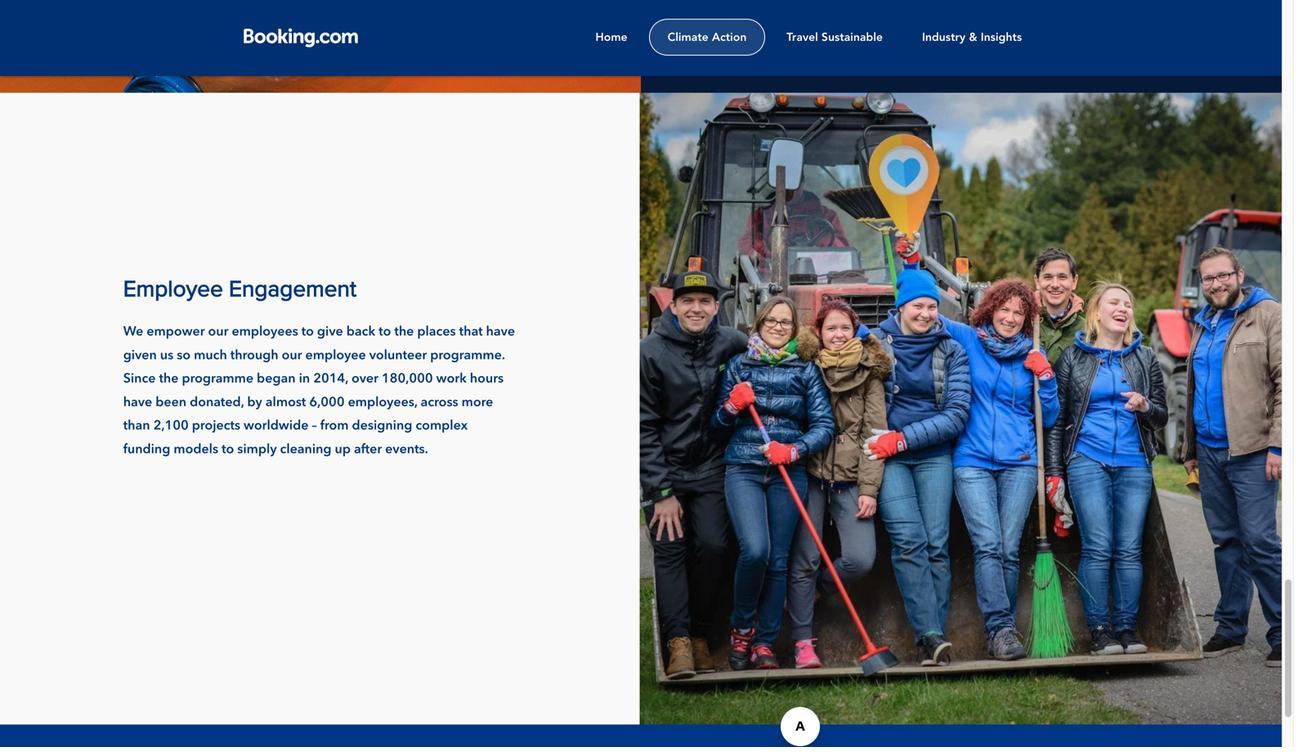 Task type: describe. For each thing, give the bounding box(es) containing it.
places
[[417, 326, 456, 339]]

given
[[123, 349, 157, 363]]

travel sustainable
[[787, 30, 883, 44]]

industry & insights
[[922, 30, 1022, 44]]

us
[[160, 349, 174, 363]]

been
[[156, 397, 187, 410]]

much
[[194, 349, 227, 363]]

180,000
[[382, 373, 433, 386]]

climate action link
[[649, 19, 765, 56]]

we
[[123, 326, 143, 339]]

we empower our employees to give back to the places that have given us so much through our employee volunteer programme. since the programme began in 2014, over 180,000 work hours have been donated, by almost 6,000 employees, across more than 2,100 projects worldwide – from designing complex funding models to simply cleaning up after events.
[[123, 326, 515, 457]]

0 vertical spatial our
[[208, 326, 229, 339]]

climate
[[668, 30, 709, 44]]

back
[[347, 326, 375, 339]]

models
[[174, 444, 218, 457]]

action
[[712, 30, 747, 44]]

more
[[462, 397, 493, 410]]

up
[[335, 444, 351, 457]]

that
[[459, 326, 483, 339]]

hours
[[470, 373, 504, 386]]

6,000
[[309, 397, 345, 410]]

travel
[[787, 30, 818, 44]]

across
[[421, 397, 458, 410]]

sustainable
[[822, 30, 883, 44]]

0 horizontal spatial have
[[123, 397, 152, 410]]

2,100
[[153, 420, 189, 433]]

1 horizontal spatial to
[[302, 326, 314, 339]]

by
[[247, 397, 262, 410]]

0 vertical spatial have
[[486, 326, 515, 339]]

0 horizontal spatial the
[[159, 373, 179, 386]]

travel sustainable link
[[769, 19, 901, 56]]

work
[[436, 373, 467, 386]]

after
[[354, 444, 382, 457]]

employees
[[232, 326, 298, 339]]

1 horizontal spatial our
[[282, 349, 302, 363]]

&
[[969, 30, 978, 44]]

booking_com_logotype_aug2020_white.png image
[[240, 25, 365, 48]]

funding
[[123, 444, 170, 457]]

home link
[[577, 19, 646, 56]]

home
[[596, 30, 628, 44]]

give
[[317, 326, 343, 339]]

through
[[230, 349, 279, 363]]



Task type: vqa. For each thing, say whether or not it's contained in the screenshot.
"Industry & Insights"
yes



Task type: locate. For each thing, give the bounding box(es) containing it.
complex
[[416, 420, 468, 433]]

in
[[299, 373, 310, 386]]

the
[[394, 326, 414, 339], [159, 373, 179, 386]]

industry
[[922, 30, 966, 44]]

events.
[[385, 444, 428, 457]]

climate action
[[668, 30, 747, 44]]

empower
[[147, 326, 205, 339]]

since
[[123, 373, 156, 386]]

1 vertical spatial the
[[159, 373, 179, 386]]

insights
[[981, 30, 1022, 44]]

image by zuzanna szczepańska image
[[0, 0, 641, 93]]

employee
[[305, 349, 366, 363]]

simply
[[237, 444, 277, 457]]

to
[[302, 326, 314, 339], [379, 326, 391, 339], [222, 444, 234, 457]]

1 horizontal spatial the
[[394, 326, 414, 339]]

projects
[[192, 420, 240, 433]]

so
[[177, 349, 191, 363]]

employee engagement
[[123, 276, 357, 301]]

have up than
[[123, 397, 152, 410]]

over
[[352, 373, 379, 386]]

the down us
[[159, 373, 179, 386]]

1 horizontal spatial have
[[486, 326, 515, 339]]

have right that
[[486, 326, 515, 339]]

to left 'give'
[[302, 326, 314, 339]]

began
[[257, 373, 296, 386]]

worldwide
[[244, 420, 309, 433]]

to right back
[[379, 326, 391, 339]]

than
[[123, 420, 150, 433]]

2014,
[[313, 373, 348, 386]]

0 vertical spatial the
[[394, 326, 414, 339]]

volunteer
[[369, 349, 427, 363]]

0 horizontal spatial to
[[222, 444, 234, 457]]

1 vertical spatial have
[[123, 397, 152, 410]]

donated,
[[190, 397, 244, 410]]

0 horizontal spatial our
[[208, 326, 229, 339]]

programme.
[[430, 349, 505, 363]]

engagement
[[229, 276, 357, 301]]

–
[[312, 420, 317, 433]]

almost
[[266, 397, 306, 410]]

our
[[208, 326, 229, 339], [282, 349, 302, 363]]

our up in in the left of the page
[[282, 349, 302, 363]]

to down projects
[[222, 444, 234, 457]]

our up much
[[208, 326, 229, 339]]

1 vertical spatial our
[[282, 349, 302, 363]]

have
[[486, 326, 515, 339], [123, 397, 152, 410]]

employee
[[123, 276, 223, 301]]

volunteer+programme.jpg image
[[640, 93, 1282, 725]]

designing
[[352, 420, 412, 433]]

2 horizontal spatial to
[[379, 326, 391, 339]]

from
[[320, 420, 349, 433]]

programme
[[182, 373, 254, 386]]

industry & insights link
[[904, 19, 1040, 56]]

employees,
[[348, 397, 417, 410]]

cleaning
[[280, 444, 332, 457]]

the up volunteer
[[394, 326, 414, 339]]



